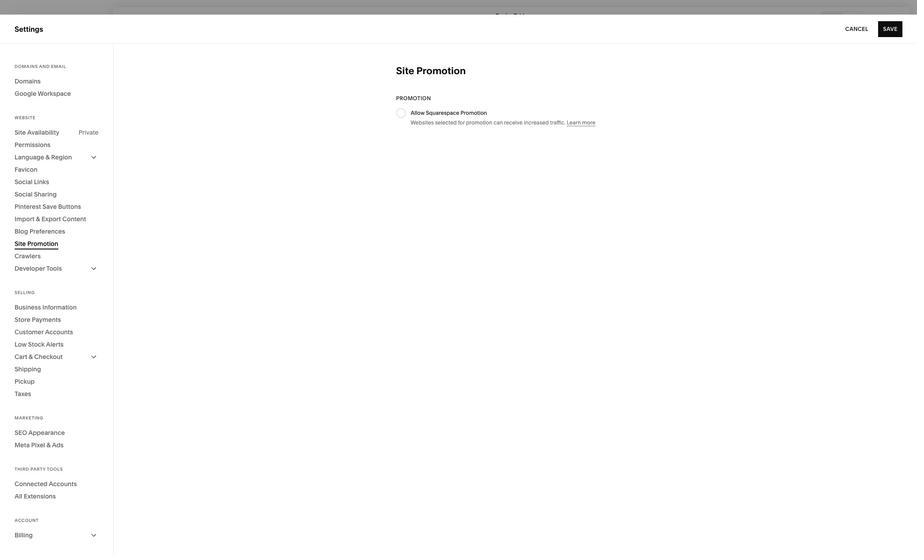 Task type: describe. For each thing, give the bounding box(es) containing it.
promotion up allow
[[396, 95, 431, 102]]

1 selling from the top
[[15, 71, 37, 80]]

social links link
[[15, 176, 99, 188]]

pinterest
[[15, 203, 41, 211]]

0 vertical spatial site
[[396, 65, 414, 77]]

asset library
[[15, 441, 59, 450]]

help
[[15, 473, 30, 481]]

1 social from the top
[[15, 178, 32, 186]]

1 vertical spatial site
[[15, 129, 26, 137]]

payments
[[32, 316, 61, 324]]

promotion inside allow squarespace promotion websites selected for promotion can receive increased traffic. learn more
[[461, 110, 487, 116]]

taxes
[[15, 391, 31, 399]]

google
[[15, 90, 36, 98]]

book
[[496, 12, 509, 19]]

connected
[[15, 481, 47, 489]]

1 website from the top
[[15, 55, 42, 64]]

seo appearance link
[[15, 427, 99, 440]]

save inside save button
[[883, 25, 898, 32]]

language
[[15, 153, 44, 161]]

2 social from the top
[[15, 191, 32, 199]]

permissions link
[[15, 139, 99, 151]]

marketing inside "link"
[[15, 87, 49, 96]]

& inside seo appearance meta pixel & ads
[[47, 442, 51, 450]]

favicon social links social sharing pinterest save buttons import & export content blog preferences
[[15, 166, 86, 236]]

low
[[15, 341, 27, 349]]

extensions
[[24, 493, 56, 501]]

2 vertical spatial site
[[15, 240, 26, 248]]

website link
[[15, 54, 98, 65]]

increased
[[524, 119, 549, 126]]

seo appearance meta pixel & ads
[[15, 429, 65, 450]]

accounts inside 'connected accounts all extensions'
[[49, 481, 77, 489]]

import
[[15, 215, 35, 223]]

site availability
[[15, 129, 59, 137]]

pickup
[[15, 378, 35, 386]]

private
[[79, 129, 99, 137]]

acuity scheduling
[[15, 134, 76, 143]]

cancel
[[846, 25, 869, 32]]

selling link
[[15, 70, 98, 81]]

third
[[15, 468, 29, 472]]

asset
[[15, 441, 34, 450]]

traffic.
[[550, 119, 566, 126]]

cancel button
[[846, 21, 869, 37]]

store payments link
[[15, 314, 99, 326]]

buttons
[[58, 203, 81, 211]]

checkout
[[34, 353, 63, 361]]

scheduling
[[38, 134, 76, 143]]

shipping
[[15, 366, 41, 374]]

permissions
[[15, 141, 51, 149]]

2 selling from the top
[[15, 291, 35, 295]]

sharing
[[34, 191, 57, 199]]

& inside favicon social links social sharing pinterest save buttons import & export content blog preferences
[[36, 215, 40, 223]]

information
[[42, 304, 77, 312]]

language & region button
[[15, 151, 99, 164]]

meta
[[15, 442, 30, 450]]

edit
[[123, 16, 136, 22]]

websites
[[411, 119, 434, 126]]

squarespace
[[426, 110, 459, 116]]

jacob
[[35, 501, 51, 508]]

acuity
[[15, 134, 36, 143]]

google workspace link
[[15, 88, 99, 100]]

customer
[[15, 329, 44, 337]]

business information store payments customer accounts low stock alerts
[[15, 304, 77, 349]]

billing link
[[15, 530, 99, 542]]

for
[[458, 119, 465, 126]]

business
[[15, 304, 41, 312]]

all extensions link
[[15, 491, 99, 503]]

a
[[510, 12, 513, 19]]

ads
[[52, 442, 64, 450]]

0 vertical spatial site promotion
[[396, 65, 466, 77]]

and
[[39, 64, 50, 69]]

billing
[[15, 532, 33, 540]]

language & region link
[[15, 151, 99, 164]]

save button
[[879, 21, 903, 37]]

connected accounts link
[[15, 479, 99, 491]]

cart & checkout
[[15, 353, 63, 361]]

jacob simon button
[[13, 500, 98, 517]]

developer tools button
[[15, 263, 99, 275]]

promotion up squarespace
[[417, 65, 466, 77]]

shipping pickup taxes
[[15, 366, 41, 399]]

third party tools
[[15, 468, 63, 472]]

domains and email
[[15, 64, 66, 69]]

cart
[[15, 353, 27, 361]]

pixel
[[31, 442, 45, 450]]

import & export content link
[[15, 213, 99, 226]]



Task type: locate. For each thing, give the bounding box(es) containing it.
selling
[[15, 71, 37, 80], [15, 291, 35, 295]]

website up site availability
[[15, 115, 36, 120]]

cart & checkout button
[[15, 351, 99, 364]]

domains for google
[[15, 77, 41, 85]]

& right 'cart'
[[29, 353, 33, 361]]

crawlers link
[[15, 250, 99, 263]]

allow
[[411, 110, 425, 116]]

stock
[[28, 341, 45, 349]]

low stock alerts link
[[15, 339, 99, 351]]

0 vertical spatial social
[[15, 178, 32, 186]]

2 domains from the top
[[15, 77, 41, 85]]

acuity scheduling link
[[15, 134, 98, 145]]

content
[[62, 215, 86, 223]]

shipping link
[[15, 364, 99, 376]]

0 vertical spatial domains
[[15, 64, 38, 69]]

domains inside domains google workspace
[[15, 77, 41, 85]]

workspace
[[38, 90, 71, 98]]

developer tools
[[15, 265, 62, 273]]

accounts
[[45, 329, 73, 337], [49, 481, 77, 489]]

1 vertical spatial save
[[42, 203, 57, 211]]

2 website from the top
[[15, 115, 36, 120]]

site down the analytics
[[15, 129, 26, 137]]

social up the pinterest
[[15, 191, 32, 199]]

& left region
[[46, 153, 50, 161]]

blog preferences link
[[15, 226, 99, 238]]

simon
[[52, 501, 68, 508]]

book a table
[[496, 12, 528, 19]]

save inside favicon social links social sharing pinterest save buttons import & export content blog preferences
[[42, 203, 57, 211]]

& left ads at the left of page
[[47, 442, 51, 450]]

website
[[15, 55, 42, 64], [15, 115, 36, 120]]

links
[[34, 178, 49, 186]]

domains left and
[[15, 64, 38, 69]]

site promotion up crawlers
[[15, 240, 58, 248]]

0 vertical spatial save
[[883, 25, 898, 32]]

site promotion link
[[15, 238, 99, 250]]

store
[[15, 316, 30, 324]]

domains up google
[[15, 77, 41, 85]]

meta pixel & ads link
[[15, 440, 99, 452]]

domains link
[[15, 75, 99, 88]]

1 vertical spatial marketing
[[15, 416, 43, 421]]

1 horizontal spatial site promotion
[[396, 65, 466, 77]]

promotion
[[417, 65, 466, 77], [396, 95, 431, 102], [461, 110, 487, 116], [27, 240, 58, 248]]

marketing
[[15, 87, 49, 96], [15, 416, 43, 421]]

crawlers
[[15, 253, 41, 261]]

accounts up low stock alerts link
[[45, 329, 73, 337]]

& left export
[[36, 215, 40, 223]]

0 vertical spatial accounts
[[45, 329, 73, 337]]

save
[[883, 25, 898, 32], [42, 203, 57, 211]]

social sharing link
[[15, 188, 99, 201]]

availability
[[27, 129, 59, 137]]

website up "domains and email"
[[15, 55, 42, 64]]

settings
[[15, 25, 43, 33]]

selected
[[435, 119, 457, 126]]

billing button
[[15, 530, 99, 542]]

1 vertical spatial site promotion
[[15, 240, 58, 248]]

site up allow
[[396, 65, 414, 77]]

asset library link
[[15, 440, 98, 451]]

1 vertical spatial website
[[15, 115, 36, 120]]

site down blog
[[15, 240, 26, 248]]

promotion up promotion
[[461, 110, 487, 116]]

1 marketing from the top
[[15, 87, 49, 96]]

table
[[514, 12, 528, 19]]

site
[[396, 65, 414, 77], [15, 129, 26, 137], [15, 240, 26, 248]]

tools down crawlers "link"
[[46, 265, 62, 273]]

domains
[[15, 64, 38, 69], [15, 77, 41, 85]]

jacob simon
[[35, 501, 68, 508]]

appearance
[[28, 429, 65, 437]]

party
[[31, 468, 46, 472]]

seo
[[15, 429, 27, 437]]

selling up business
[[15, 291, 35, 295]]

accounts inside business information store payments customer accounts low stock alerts
[[45, 329, 73, 337]]

1 vertical spatial domains
[[15, 77, 41, 85]]

tools up connected accounts link
[[47, 468, 63, 472]]

0 vertical spatial website
[[15, 55, 42, 64]]

site promotion up squarespace
[[396, 65, 466, 77]]

library
[[35, 441, 59, 450]]

taxes link
[[15, 388, 99, 401]]

2 marketing from the top
[[15, 416, 43, 421]]

1 domains from the top
[[15, 64, 38, 69]]

1 vertical spatial tools
[[47, 468, 63, 472]]

0 horizontal spatial site promotion
[[15, 240, 58, 248]]

learn
[[567, 119, 581, 126]]

developer tools link
[[15, 263, 99, 275]]

save right the cancel
[[883, 25, 898, 32]]

analytics
[[15, 119, 46, 127]]

export
[[42, 215, 61, 223]]

email
[[51, 64, 66, 69]]

customer accounts link
[[15, 326, 99, 339]]

selling down "domains and email"
[[15, 71, 37, 80]]

0 horizontal spatial save
[[42, 203, 57, 211]]

0 vertical spatial tools
[[46, 265, 62, 273]]

region
[[51, 153, 72, 161]]

1 horizontal spatial save
[[883, 25, 898, 32]]

pinterest save buttons link
[[15, 201, 99, 213]]

1 vertical spatial social
[[15, 191, 32, 199]]

learn more link
[[567, 119, 596, 126]]

cart & checkout link
[[15, 351, 99, 364]]

language & region
[[15, 153, 72, 161]]

domains for and
[[15, 64, 38, 69]]

1 vertical spatial selling
[[15, 291, 35, 295]]

domains google workspace
[[15, 77, 71, 98]]

social down favicon
[[15, 178, 32, 186]]

receive
[[504, 119, 523, 126]]

business information link
[[15, 302, 99, 314]]

all
[[15, 493, 22, 501]]

tools inside dropdown button
[[46, 265, 62, 273]]

favicon
[[15, 166, 37, 174]]

0 vertical spatial selling
[[15, 71, 37, 80]]

analytics link
[[15, 118, 98, 129]]

blog
[[15, 228, 28, 236]]

alerts
[[46, 341, 64, 349]]

1 vertical spatial accounts
[[49, 481, 77, 489]]

0 vertical spatial marketing
[[15, 87, 49, 96]]

accounts up all extensions link
[[49, 481, 77, 489]]

preferences
[[30, 228, 65, 236]]

save up export
[[42, 203, 57, 211]]

promotion down preferences
[[27, 240, 58, 248]]

edit button
[[117, 11, 141, 27]]

pickup link
[[15, 376, 99, 388]]



Task type: vqa. For each thing, say whether or not it's contained in the screenshot.
the topmost Month
no



